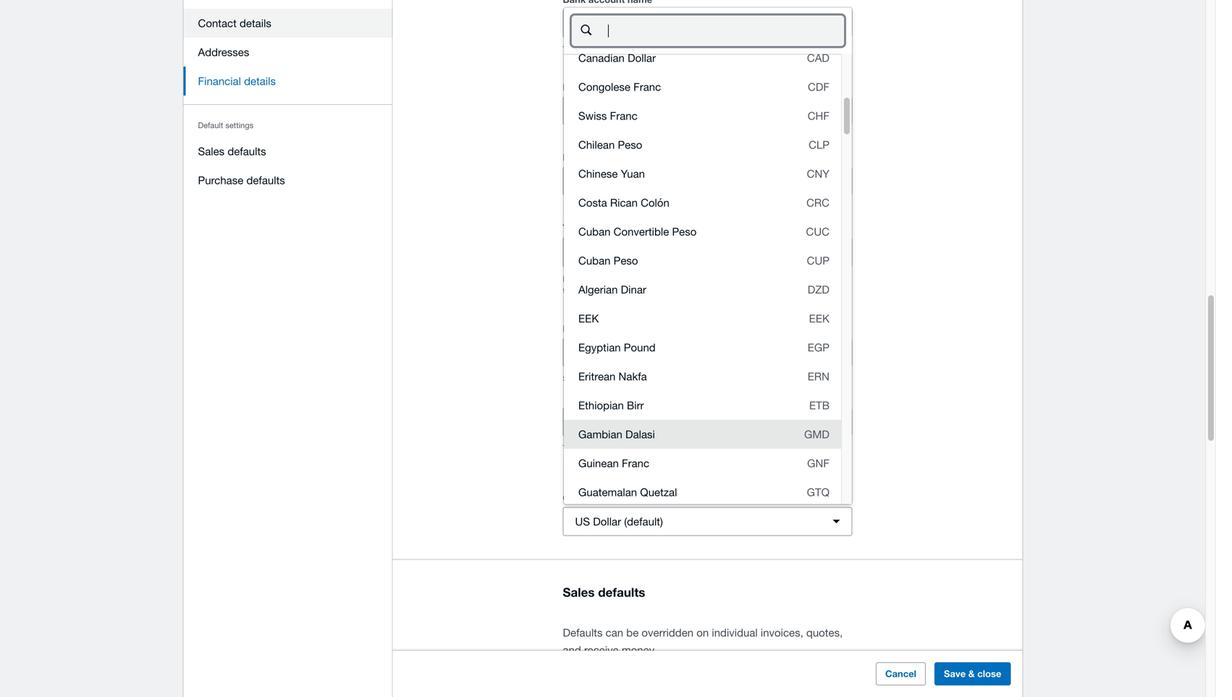Task type: vqa. For each thing, say whether or not it's contained in the screenshot.


Task type: describe. For each thing, give the bounding box(es) containing it.
nec
[[681, 444, 698, 453]]

1 vertical spatial your
[[643, 444, 659, 453]]

none button
[[564, 238, 627, 267]]

which
[[681, 275, 702, 284]]

how
[[730, 455, 745, 465]]

financial
[[198, 75, 241, 87]]

report inside to see this contact on your 1099 nec and misc report, you'll need to select the 1099 contact group in your report rules. learn how to mark 1099 contacts
[[662, 455, 683, 465]]

filing
[[763, 275, 779, 284]]

gmd
[[805, 428, 830, 441]]

us
[[575, 515, 590, 528]]

Bank account name field
[[564, 10, 852, 37]]

tax for federal tax classification
[[632, 374, 643, 384]]

0 vertical spatial on
[[743, 374, 752, 384]]

the up nec
[[686, 416, 701, 428]]

default settings
[[198, 121, 254, 130]]

cad
[[807, 52, 830, 64]]

2 vertical spatial classification
[[645, 374, 691, 384]]

enter your contact's tax number, which is needed when filing the 1099 report to the irs.
[[563, 275, 845, 296]]

gtq
[[807, 486, 830, 499]]

2 vertical spatial defaults
[[598, 585, 646, 599]]

0 vertical spatial group
[[771, 416, 800, 428]]

cancel
[[886, 668, 917, 680]]

algerian dinar
[[579, 283, 647, 296]]

defaults can be overridden on individual invoices, quotes, and receive money
[[563, 626, 843, 656]]

on for money
[[697, 626, 709, 639]]

federal
[[605, 374, 630, 384]]

convertible
[[614, 225, 669, 238]]

form
[[785, 374, 801, 384]]

defaults
[[563, 626, 603, 639]]

1 horizontal spatial sales
[[563, 585, 595, 599]]

(default)
[[624, 515, 663, 528]]

add
[[591, 416, 610, 428]]

to up contacts
[[804, 444, 811, 453]]

1099 inside enter your contact's tax number, which is needed when filing the 1099 report to the irs.
[[795, 275, 813, 284]]

bills
[[689, 45, 703, 54]]

details for financial
[[244, 75, 276, 87]]

chilean
[[579, 138, 615, 151]]

congolese franc
[[579, 80, 661, 93]]

contact down the see
[[583, 455, 610, 465]]

this inside to see this contact on your 1099 nec and misc report, you'll need to select the 1099 contact group in your report rules. learn how to mark 1099 contacts
[[588, 444, 601, 453]]

2 number from the left
[[773, 82, 807, 93]]

financial details
[[198, 75, 276, 87]]

swiss franc
[[579, 109, 638, 122]]

create
[[766, 45, 788, 54]]

rican
[[610, 196, 638, 209]]

mark
[[757, 455, 774, 465]]

when inside enter your contact's tax number, which is needed when filing the 1099 report to the irs.
[[741, 275, 760, 284]]

see
[[574, 444, 586, 453]]

contact down birr
[[634, 416, 670, 428]]

cuban convertible peso
[[579, 225, 697, 238]]

canadian
[[579, 52, 625, 64]]

save
[[944, 668, 966, 680]]

crc
[[807, 196, 830, 209]]

receive
[[584, 644, 619, 656]]

egyptian pound
[[579, 341, 656, 354]]

details for these
[[587, 45, 610, 54]]

1 vertical spatial tax
[[599, 323, 613, 335]]

1 vertical spatial peso
[[672, 225, 697, 238]]

that
[[727, 374, 741, 384]]

select a classification button
[[563, 338, 853, 367]]

be
[[627, 626, 639, 639]]

report inside enter your contact's tax number, which is needed when filing the 1099 report to the irs.
[[815, 275, 836, 284]]

defaults for purchase defaults link at the left of the page
[[247, 174, 285, 186]]

us dollar (default)
[[575, 515, 663, 528]]

cuban for cuban convertible peso
[[579, 225, 611, 238]]

specify the federal tax classification to match that on the w-9 form
[[563, 374, 801, 384]]

dollar for us
[[593, 515, 621, 528]]

peso for cuban peso
[[614, 254, 638, 267]]

addresses link
[[184, 38, 393, 67]]

money
[[622, 644, 655, 656]]

dollar for canadian
[[628, 52, 656, 64]]

cup
[[807, 254, 830, 267]]

specify
[[563, 374, 590, 384]]

contact up the report,
[[732, 416, 768, 428]]

account
[[734, 82, 770, 93]]

2 eek from the left
[[809, 312, 830, 325]]

overridden
[[642, 626, 694, 639]]

currency
[[563, 493, 604, 504]]

the down enter
[[563, 286, 574, 296]]

eritrean
[[579, 370, 616, 383]]

gambian dalasi
[[579, 428, 655, 441]]

you'll
[[763, 444, 782, 453]]

swiss
[[579, 109, 607, 122]]

1099 down need
[[777, 455, 794, 465]]

tax for tax
[[637, 275, 648, 284]]

to see this contact on your 1099 nec and misc report, you'll need to select the 1099 contact group in your report rules. learn how to mark 1099 contacts
[[563, 444, 848, 465]]

gambian
[[579, 428, 623, 441]]

guinean franc
[[579, 457, 650, 470]]

report,
[[738, 444, 761, 453]]

need
[[784, 444, 802, 453]]

can
[[606, 626, 624, 639]]

routing
[[563, 82, 598, 93]]

federal
[[563, 323, 597, 335]]

1099 left nec
[[661, 444, 679, 453]]

clp
[[809, 138, 830, 151]]

reference group
[[563, 149, 853, 196]]

egyptian
[[579, 341, 621, 354]]

guatemalan quetzal
[[579, 486, 677, 499]]

is
[[704, 275, 710, 284]]

misc
[[715, 444, 735, 453]]

2 vertical spatial your
[[644, 455, 660, 465]]

financial details link
[[184, 67, 393, 96]]

show
[[626, 45, 645, 54]]

to down the report,
[[747, 455, 754, 465]]

contact down "gambian dalasi"
[[603, 444, 630, 453]]

sales defaults link
[[184, 137, 393, 166]]

rules.
[[685, 455, 705, 465]]

defaults for "sales defaults" link
[[228, 145, 266, 158]]

enter
[[563, 275, 582, 284]]

0 vertical spatial when
[[729, 45, 748, 54]]

and for misc
[[700, 444, 713, 453]]

peso for chilean peso
[[618, 138, 643, 151]]

etb
[[810, 399, 830, 412]]

1099 up misc
[[704, 416, 729, 428]]

w-
[[768, 374, 778, 384]]

quetzal
[[640, 486, 677, 499]]

cuban for cuban peso
[[579, 254, 611, 267]]

franc for guinean franc
[[622, 457, 650, 470]]

contact's
[[602, 275, 635, 284]]

the left w-
[[754, 374, 765, 384]]

irs.
[[576, 286, 591, 296]]



Task type: locate. For each thing, give the bounding box(es) containing it.
on left individual
[[697, 626, 709, 639]]

eritrean nakfa
[[579, 370, 647, 383]]

purchase
[[198, 174, 244, 186]]

1 vertical spatial this
[[588, 444, 601, 453]]

number down canadian dollar at the top of page
[[601, 82, 635, 93]]

dzd
[[808, 283, 830, 296]]

birr
[[627, 399, 644, 412]]

chinese yuan
[[579, 167, 645, 180]]

ethiopian birr
[[579, 399, 644, 412]]

2 vertical spatial details
[[244, 75, 276, 87]]

this down ethiopian birr
[[614, 416, 631, 428]]

franc up routing number field
[[634, 80, 661, 93]]

none text field inside group
[[607, 17, 844, 45]]

franc for congolese franc
[[634, 80, 661, 93]]

contact details link
[[184, 9, 393, 38]]

the inside to see this contact on your 1099 nec and misc report, you'll need to select the 1099 contact group in your report rules. learn how to mark 1099 contacts
[[837, 444, 848, 453]]

payment.
[[819, 45, 852, 54]]

1 horizontal spatial sales defaults
[[563, 585, 646, 599]]

1 horizontal spatial and
[[700, 444, 713, 453]]

0 vertical spatial sales
[[198, 145, 225, 158]]

ern
[[808, 370, 830, 383]]

a right select
[[609, 346, 615, 359]]

tax
[[637, 275, 648, 284], [599, 323, 613, 335], [632, 374, 643, 384]]

dalasi
[[626, 428, 655, 441]]

1 vertical spatial when
[[741, 275, 760, 284]]

franc
[[634, 80, 661, 93], [610, 109, 638, 122], [622, 457, 650, 470]]

1 vertical spatial details
[[587, 45, 610, 54]]

None text field
[[607, 17, 844, 45]]

eek down irs.
[[579, 312, 599, 325]]

1 vertical spatial dollar
[[593, 515, 621, 528]]

classification for federal tax classification
[[616, 323, 675, 335]]

congolese
[[579, 80, 631, 93]]

0 vertical spatial dollar
[[628, 52, 656, 64]]

cuc
[[806, 225, 830, 238]]

0 vertical spatial franc
[[634, 80, 661, 93]]

1 vertical spatial classification
[[618, 346, 680, 359]]

2 vertical spatial tax
[[632, 374, 643, 384]]

details right contact on the left top
[[240, 17, 271, 29]]

a left batch
[[790, 45, 795, 54]]

when left 'filing' on the top right of the page
[[741, 275, 760, 284]]

0 horizontal spatial sales defaults
[[198, 145, 266, 158]]

dollar right us
[[593, 515, 621, 528]]

0 horizontal spatial sales
[[198, 145, 225, 158]]

purchase defaults
[[198, 174, 285, 186]]

classification up 'pound'
[[616, 323, 675, 335]]

1 cuban from the top
[[579, 225, 611, 238]]

cuban up none
[[579, 225, 611, 238]]

1 vertical spatial and
[[563, 644, 581, 656]]

contacts
[[797, 455, 827, 465]]

0 vertical spatial sales defaults
[[198, 145, 266, 158]]

sales defaults
[[198, 145, 266, 158], [563, 585, 646, 599]]

the
[[675, 45, 686, 54], [782, 275, 793, 284], [563, 286, 574, 296], [592, 374, 603, 384], [754, 374, 765, 384], [686, 416, 701, 428], [837, 444, 848, 453]]

the right select
[[837, 444, 848, 453]]

tax
[[563, 222, 578, 234]]

0 vertical spatial your
[[584, 275, 600, 284]]

2 cuban from the top
[[579, 254, 611, 267]]

1 horizontal spatial report
[[815, 275, 836, 284]]

group inside to see this contact on your 1099 nec and misc report, you'll need to select the 1099 contact group in your report rules. learn how to mark 1099 contacts
[[612, 455, 633, 465]]

cuban up enter
[[579, 254, 611, 267]]

and inside to see this contact on your 1099 nec and misc report, you'll need to select the 1099 contact group in your report rules. learn how to mark 1099 contacts
[[700, 444, 713, 453]]

defaults up can
[[598, 585, 646, 599]]

Currency field
[[563, 7, 853, 507]]

Bank account number field
[[708, 97, 852, 125]]

details down addresses link
[[244, 75, 276, 87]]

Reference field
[[564, 167, 852, 195]]

individual
[[712, 626, 758, 639]]

on
[[743, 374, 752, 384], [632, 444, 641, 453], [697, 626, 709, 639]]

select a classification
[[575, 346, 680, 359]]

1 horizontal spatial a
[[790, 45, 795, 54]]

0 vertical spatial this
[[614, 416, 631, 428]]

details
[[240, 17, 271, 29], [587, 45, 610, 54], [244, 75, 276, 87]]

defaults down "sales defaults" link
[[247, 174, 285, 186]]

on inside defaults can be overridden on individual invoices, quotes, and receive money
[[697, 626, 709, 639]]

guinean
[[579, 457, 619, 470]]

group
[[564, 8, 852, 507], [563, 78, 853, 125]]

on for report,
[[632, 444, 641, 453]]

pound
[[624, 341, 656, 354]]

cdf
[[808, 80, 830, 93]]

and up "learn"
[[700, 444, 713, 453]]

your down dalasi
[[643, 444, 659, 453]]

on inside to see this contact on your 1099 nec and misc report, you'll need to select the 1099 contact group in your report rules. learn how to mark 1099 contacts
[[632, 444, 641, 453]]

0 horizontal spatial and
[[563, 644, 581, 656]]

0 horizontal spatial eek
[[579, 312, 599, 325]]

1 horizontal spatial number
[[773, 82, 807, 93]]

sales defaults inside "sales defaults" link
[[198, 145, 266, 158]]

when
[[729, 45, 748, 54], [741, 275, 760, 284]]

menu
[[184, 0, 393, 203]]

group left in
[[612, 455, 633, 465]]

pay
[[714, 45, 727, 54]]

classification up nakfa
[[618, 346, 680, 359]]

the left federal
[[592, 374, 603, 384]]

1099 down to
[[563, 455, 581, 465]]

against
[[647, 45, 673, 54]]

0 horizontal spatial this
[[588, 444, 601, 453]]

settings
[[226, 121, 254, 130]]

&
[[969, 668, 975, 680]]

number up 'bank account number' field
[[773, 82, 807, 93]]

franc down congolese franc
[[610, 109, 638, 122]]

algerian
[[579, 283, 618, 296]]

1 vertical spatial on
[[632, 444, 641, 453]]

and
[[700, 444, 713, 453], [563, 644, 581, 656]]

2 vertical spatial franc
[[622, 457, 650, 470]]

this right the see
[[588, 444, 601, 453]]

0 vertical spatial and
[[700, 444, 713, 453]]

a
[[790, 45, 795, 54], [609, 346, 615, 359]]

costa
[[579, 196, 607, 209]]

to right dzd
[[838, 275, 845, 284]]

and inside defaults can be overridden on individual invoices, quotes, and receive money
[[563, 644, 581, 656]]

match
[[702, 374, 725, 384]]

classification inside popup button
[[618, 346, 680, 359]]

routing number
[[563, 82, 635, 93]]

9
[[778, 374, 782, 384]]

defaults down settings
[[228, 145, 266, 158]]

1 eek from the left
[[579, 312, 599, 325]]

1 vertical spatial sales
[[563, 585, 595, 599]]

classification down 'pound'
[[645, 374, 691, 384]]

0 vertical spatial classification
[[616, 323, 675, 335]]

purchase defaults link
[[184, 166, 393, 195]]

0 vertical spatial cuban
[[579, 225, 611, 238]]

peso right convertible
[[672, 225, 697, 238]]

1 horizontal spatial dollar
[[628, 52, 656, 64]]

sales up defaults
[[563, 585, 595, 599]]

your up irs.
[[584, 275, 600, 284]]

contact details
[[198, 17, 271, 29]]

0 vertical spatial defaults
[[228, 145, 266, 158]]

learn
[[708, 455, 728, 465]]

to up nec
[[673, 416, 683, 428]]

these
[[563, 45, 585, 54]]

to left pay
[[705, 45, 712, 54]]

ethiopian
[[579, 399, 624, 412]]

tax left number,
[[637, 275, 648, 284]]

colón
[[641, 196, 670, 209]]

group inside currency field
[[564, 8, 852, 507]]

and down defaults
[[563, 644, 581, 656]]

your inside enter your contact's tax number, which is needed when filing the 1099 report to the irs.
[[584, 275, 600, 284]]

chilean peso
[[579, 138, 643, 151]]

classification for select a classification
[[618, 346, 680, 359]]

1 horizontal spatial eek
[[809, 312, 830, 325]]

select
[[813, 444, 835, 453]]

group containing routing number
[[563, 78, 853, 125]]

1 vertical spatial franc
[[610, 109, 638, 122]]

0 horizontal spatial group
[[612, 455, 633, 465]]

the left bills
[[675, 45, 686, 54]]

0 horizontal spatial a
[[609, 346, 615, 359]]

group up need
[[771, 416, 800, 428]]

report down nec
[[662, 455, 683, 465]]

peso up contact's
[[614, 254, 638, 267]]

0 vertical spatial report
[[815, 275, 836, 284]]

1099 down cup at the right top
[[795, 275, 813, 284]]

details left will
[[587, 45, 610, 54]]

0 vertical spatial tax
[[637, 275, 648, 284]]

tax inside enter your contact's tax number, which is needed when filing the 1099 report to the irs.
[[637, 275, 648, 284]]

needed
[[712, 275, 739, 284]]

1 vertical spatial defaults
[[247, 174, 285, 186]]

number
[[601, 82, 635, 93], [773, 82, 807, 93]]

number,
[[650, 275, 679, 284]]

close
[[978, 668, 1002, 680]]

eek
[[579, 312, 599, 325], [809, 312, 830, 325]]

tax up egyptian
[[599, 323, 613, 335]]

Tax text field
[[632, 239, 852, 266]]

when left you at the right of page
[[729, 45, 748, 54]]

will
[[612, 45, 624, 54]]

Routing number field
[[564, 97, 707, 125]]

sales
[[198, 145, 225, 158], [563, 585, 595, 599]]

0 horizontal spatial dollar
[[593, 515, 621, 528]]

franc down dalasi
[[622, 457, 650, 470]]

to left match
[[693, 374, 700, 384]]

to inside enter your contact's tax number, which is needed when filing the 1099 report to the irs.
[[838, 275, 845, 284]]

egp
[[808, 341, 830, 354]]

1099
[[795, 275, 813, 284], [704, 416, 729, 428], [661, 444, 679, 453], [563, 455, 581, 465], [777, 455, 794, 465]]

to
[[563, 444, 571, 453]]

1 vertical spatial sales defaults
[[563, 585, 646, 599]]

save & close
[[944, 668, 1002, 680]]

0 vertical spatial a
[[790, 45, 795, 54]]

invoices,
[[761, 626, 804, 639]]

1 number from the left
[[601, 82, 635, 93]]

a inside popup button
[[609, 346, 615, 359]]

sales defaults up can
[[563, 585, 646, 599]]

1 horizontal spatial on
[[697, 626, 709, 639]]

dollar inside group
[[628, 52, 656, 64]]

details for contact
[[240, 17, 271, 29]]

1 vertical spatial cuban
[[579, 254, 611, 267]]

nakfa
[[619, 370, 647, 383]]

franc for swiss franc
[[610, 109, 638, 122]]

batch
[[797, 45, 817, 54]]

1 vertical spatial a
[[609, 346, 615, 359]]

1 vertical spatial report
[[662, 455, 683, 465]]

dollar right will
[[628, 52, 656, 64]]

add this contact to the 1099 contact group
[[591, 416, 800, 428]]

on up in
[[632, 444, 641, 453]]

1 vertical spatial group
[[612, 455, 633, 465]]

group containing canadian dollar
[[564, 8, 852, 507]]

sales defaults down default settings
[[198, 145, 266, 158]]

report down cup at the right top
[[815, 275, 836, 284]]

learn how to mark 1099 contacts link
[[708, 454, 842, 466]]

0 vertical spatial details
[[240, 17, 271, 29]]

2 vertical spatial on
[[697, 626, 709, 639]]

these details will show against the bills to pay when you create a batch payment.
[[563, 45, 852, 54]]

costa rican colón
[[579, 196, 670, 209]]

menu containing contact details
[[184, 0, 393, 203]]

guatemalan
[[579, 486, 637, 499]]

the right 'filing' on the top right of the page
[[782, 275, 793, 284]]

0 horizontal spatial on
[[632, 444, 641, 453]]

reference
[[563, 152, 609, 163]]

defaults
[[228, 145, 266, 158], [247, 174, 285, 186], [598, 585, 646, 599]]

on right that
[[743, 374, 752, 384]]

and for receive
[[563, 644, 581, 656]]

save & close button
[[935, 663, 1011, 686]]

0 horizontal spatial number
[[601, 82, 635, 93]]

peso up yuan
[[618, 138, 643, 151]]

2 horizontal spatial on
[[743, 374, 752, 384]]

eek up egp
[[809, 312, 830, 325]]

0 horizontal spatial report
[[662, 455, 683, 465]]

tax right federal
[[632, 374, 643, 384]]

sales down default on the left top
[[198, 145, 225, 158]]

your right in
[[644, 455, 660, 465]]

2 vertical spatial peso
[[614, 254, 638, 267]]

0 vertical spatial peso
[[618, 138, 643, 151]]

none
[[575, 246, 601, 259]]

quotes,
[[807, 626, 843, 639]]

dinar
[[621, 283, 647, 296]]

1 horizontal spatial this
[[614, 416, 631, 428]]

cancel button
[[876, 663, 926, 686]]

1 horizontal spatial group
[[771, 416, 800, 428]]



